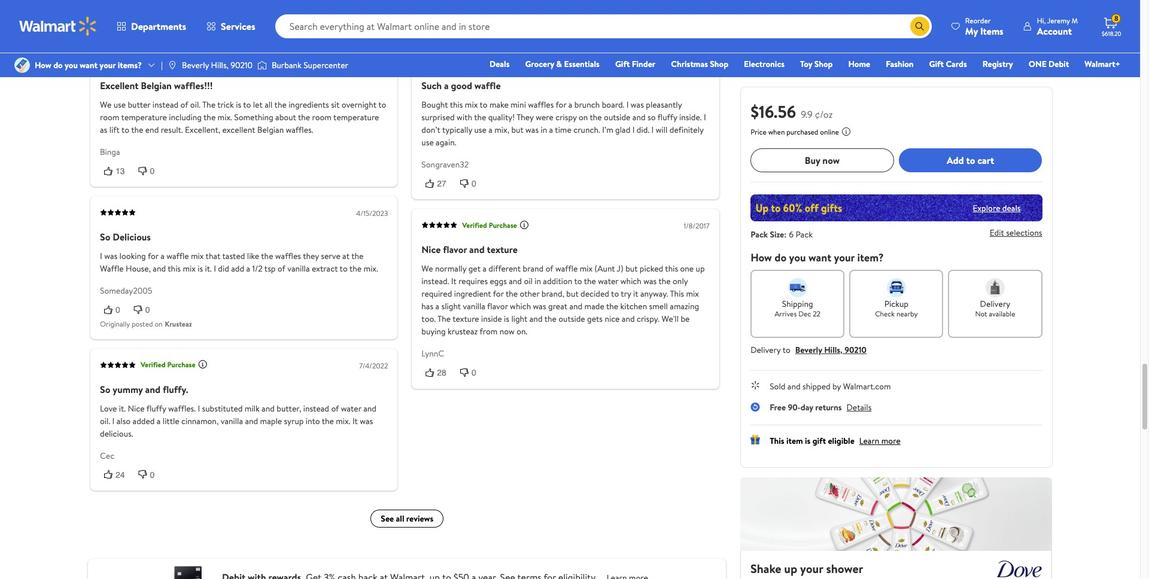 Task type: vqa. For each thing, say whether or not it's contained in the screenshot.
$12.98
no



Task type: describe. For each thing, give the bounding box(es) containing it.
oil. inside we use butter instead of oil. the trick is to let all the ingredients sit overnight to room temperature including the mix. something about the room temperature as lift to the end result. excellent, excellent belgian waffles.
[[190, 99, 200, 111]]

your for items?
[[100, 59, 116, 71]]

beverly hills, 90210 button
[[796, 344, 867, 356]]

a right get
[[482, 263, 486, 275]]

vanilla inside we normally get a different brand of waffle mix (aunt j) but picked this one up instead. it requires eggs and oil in addition to the water which was the only required ingredient for the other brand, but decided to try it anyway. this mix has a slight vanilla flavor which was great and made the kitchen smell amazing too. the texture inside is light and the outside gets nice and crispy. we'll be buying krusteaz from now on.
[[463, 301, 485, 313]]

was inside i was looking for a waffle mix that tasted like the waffles they serve at the waffle house, and this mix is it. i did add a 1/2 tsp of vanilla extract to the mix.
[[104, 250, 117, 262]]

quality!
[[488, 111, 515, 123]]

a right has
[[435, 301, 439, 313]]

1 vertical spatial this
[[770, 435, 785, 447]]

2 horizontal spatial use
[[474, 124, 486, 136]]

we for nice flavor and texture
[[421, 263, 433, 275]]

waffle
[[100, 263, 123, 275]]

deals link
[[484, 57, 515, 71]]

the down great
[[544, 313, 556, 325]]

ingredients
[[288, 99, 329, 111]]

waffles. inside love it. nice fluffy waffles. i substituted milk and butter, instead of water and oil. i also added a little cinnamon, vanilla and maple syrup into the mix. it was delicious.
[[168, 403, 196, 415]]

0 vertical spatial belgian
[[141, 79, 172, 92]]

verified for flavor
[[462, 220, 487, 230]]

delivery to beverly hills, 90210
[[751, 344, 867, 356]]

mix up amazing
[[686, 288, 699, 300]]

waffles. inside we use butter instead of oil. the trick is to let all the ingredients sit overnight to room temperature including the mix. something about the room temperature as lift to the end result. excellent, excellent belgian waffles.
[[286, 124, 313, 136]]

0 up originally on the left bottom
[[115, 305, 120, 315]]

28 button
[[421, 367, 456, 379]]

surprised
[[421, 111, 455, 123]]

originally posted on krusteaz
[[100, 319, 192, 329]]

brand
[[523, 263, 543, 275]]

2 pack from the left
[[796, 229, 813, 241]]

learn
[[860, 435, 880, 447]]

on.
[[516, 326, 527, 338]]

only
[[673, 275, 688, 287]]

ingredient
[[454, 288, 491, 300]]

crispy.
[[637, 313, 660, 325]]

one
[[1029, 58, 1047, 70]]

services button
[[196, 12, 266, 41]]

i right the board.
[[626, 99, 629, 111]]

it
[[633, 288, 638, 300]]

verified purchase information image for texture
[[519, 220, 529, 230]]

anyway.
[[640, 288, 668, 300]]

j)
[[617, 263, 623, 275]]

to inside bought this mix to make mini waffles for a brunch board. i was pleasantly surprised with the quality! they were crispy on the outside and so fluffy inside. i don't typically use a mix, but was in a time crunch. i'm glad i did. i will definitely use again.
[[480, 99, 487, 111]]

was down picked
[[643, 275, 657, 287]]

to right addition
[[574, 275, 582, 287]]

and down kitchen
[[622, 313, 635, 325]]

when
[[769, 127, 785, 137]]

(aunt
[[595, 263, 615, 275]]

verified purchase for flavor
[[462, 220, 517, 230]]

krusteaz
[[165, 319, 192, 329]]

now inside button
[[823, 154, 840, 167]]

so yummy and fluffy.
[[100, 383, 188, 396]]

the down "brunch"
[[590, 111, 602, 123]]

gift for gift finder
[[615, 58, 630, 70]]

butter,
[[276, 403, 301, 415]]

the left end
[[131, 124, 143, 136]]

we use butter instead of oil. the trick is to let all the ingredients sit overnight to room temperature including the mix. something about the room temperature as lift to the end result. excellent, excellent belgian waffles.
[[100, 99, 386, 136]]

how for how do you want your item?
[[751, 250, 772, 265]]

the left only
[[659, 275, 671, 287]]

tsp
[[264, 263, 275, 275]]

finder
[[632, 58, 656, 70]]

a right looking
[[160, 250, 164, 262]]

0 for such a good waffle
[[471, 179, 476, 188]]

hi,
[[1037, 15, 1046, 25]]

purchase for such a good waffle
[[489, 56, 517, 66]]

originally
[[100, 319, 130, 329]]

buy
[[805, 154, 821, 167]]

about
[[275, 111, 296, 123]]

i left did
[[214, 263, 216, 275]]

up to sixty percent off deals. shop now. image
[[751, 195, 1043, 222]]

the right at
[[351, 250, 363, 262]]

1 room from the left
[[100, 111, 119, 123]]

0 for nice flavor and texture
[[471, 368, 476, 378]]

we for excellent belgian waffles!!!
[[100, 99, 111, 111]]

mix. inside i was looking for a waffle mix that tasted like the waffles they serve at the waffle house, and this mix is it. i did add a 1/2 tsp of vanilla extract to the mix.
[[363, 263, 378, 275]]

1 vertical spatial but
[[625, 263, 638, 275]]

was inside love it. nice fluffy waffles. i substituted milk and butter, instead of water and oil. i also added a little cinnamon, vanilla and maple syrup into the mix. it was delicious.
[[360, 415, 373, 427]]

to left let
[[243, 99, 251, 111]]

belgian inside we use butter instead of oil. the trick is to let all the ingredients sit overnight to room temperature including the mix. something about the room temperature as lift to the end result. excellent, excellent belgian waffles.
[[257, 124, 284, 136]]

and up maple
[[261, 403, 274, 415]]

one debit card image
[[164, 564, 213, 580]]

0 for excellent belgian waffles!!!
[[150, 166, 154, 176]]

how for how do you want your items?
[[35, 59, 51, 71]]

this inside i was looking for a waffle mix that tasted like the waffles they serve at the waffle house, and this mix is it. i did add a 1/2 tsp of vanilla extract to the mix.
[[168, 263, 181, 275]]

electronics link
[[739, 57, 790, 71]]

to right overnight on the top left of the page
[[378, 99, 386, 111]]

jeremy
[[1048, 15, 1070, 25]]

water inside love it. nice fluffy waffles. i substituted milk and butter, instead of water and oil. i also added a little cinnamon, vanilla and maple syrup into the mix. it was delicious.
[[341, 403, 361, 415]]

that
[[205, 250, 220, 262]]

28
[[437, 368, 446, 378]]

2 room from the left
[[312, 111, 331, 123]]

departments button
[[107, 12, 196, 41]]

deals
[[1003, 202, 1021, 214]]

verified for belgian
[[140, 56, 165, 66]]

i up waffle on the top of the page
[[100, 250, 102, 262]]

1 vertical spatial on
[[154, 319, 162, 329]]

mix left that
[[191, 250, 204, 262]]

toy shop link
[[795, 57, 838, 71]]

christmas shop link
[[666, 57, 734, 71]]

bought
[[421, 99, 448, 111]]

excellent
[[100, 79, 138, 92]]

in inside we normally get a different brand of waffle mix (aunt j) but picked this one up instead. it requires eggs and oil in addition to the water which was the only required ingredient for the other brand, but decided to try it anyway. this mix has a slight vanilla flavor which was great and made the kitchen smell amazing too. the texture inside is light and the outside gets nice and crispy. we'll be buying krusteaz from now on.
[[534, 275, 541, 287]]

so for so delicious
[[100, 231, 110, 244]]

someday2005
[[100, 285, 152, 297]]

0 vertical spatial waffle
[[474, 79, 501, 92]]

smell
[[649, 301, 668, 313]]

picked
[[640, 263, 663, 275]]

i right the inside.
[[704, 111, 706, 123]]

walmart+ link
[[1080, 57, 1126, 71]]

grocery & essentials link
[[520, 57, 605, 71]]

and down 7/4/2022
[[363, 403, 376, 415]]

made
[[584, 301, 604, 313]]

waffles!!!
[[174, 79, 212, 92]]

0 horizontal spatial flavor
[[443, 243, 467, 256]]

toy shop
[[800, 58, 833, 70]]

delivery for not
[[980, 298, 1011, 310]]

¢/oz
[[815, 108, 833, 121]]

one debit card  debit with rewards. get 3% cash back at walmart, up to $50 a year. see terms for eligibility. learn more. element
[[607, 573, 650, 580]]

2 vertical spatial but
[[566, 288, 578, 300]]

and right great
[[569, 301, 582, 313]]

i up cinnamon,
[[198, 403, 200, 415]]

verified for a
[[462, 56, 487, 66]]

1 vertical spatial hills,
[[824, 344, 843, 356]]

inside.
[[679, 111, 702, 123]]

1 pack from the left
[[751, 229, 768, 241]]

mix. inside love it. nice fluffy waffles. i substituted milk and butter, instead of water and oil. i also added a little cinnamon, vanilla and maple syrup into the mix. it was delicious.
[[336, 415, 350, 427]]

walmart image
[[19, 17, 97, 36]]

yummy
[[112, 383, 143, 396]]

outside inside bought this mix to make mini waffles for a brunch board. i was pleasantly surprised with the quality! they were crispy on the outside and so fluffy inside. i don't typically use a mix, but was in a time crunch. i'm glad i did. i will definitely use again.
[[604, 111, 630, 123]]

a inside love it. nice fluffy waffles. i substituted milk and butter, instead of water and oil. i also added a little cinnamon, vanilla and maple syrup into the mix. it was delicious.
[[156, 415, 160, 427]]

i'm
[[602, 124, 613, 136]]

0 vertical spatial which
[[620, 275, 641, 287]]

gift
[[813, 435, 826, 447]]

but inside bought this mix to make mini waffles for a brunch board. i was pleasantly surprised with the quality! they were crispy on the outside and so fluffy inside. i don't typically use a mix, but was in a time crunch. i'm glad i did. i will definitely use again.
[[511, 124, 523, 136]]

0 vertical spatial hills,
[[211, 59, 229, 71]]

1 vertical spatial which
[[510, 301, 531, 313]]

arrives
[[775, 309, 797, 319]]

a up crispy
[[568, 99, 572, 111]]

including
[[169, 111, 201, 123]]

mix left (aunt on the top of page
[[580, 263, 593, 275]]

light
[[511, 313, 527, 325]]

a left 1/2
[[246, 263, 250, 275]]

the up nice
[[606, 301, 618, 313]]

on inside bought this mix to make mini waffles for a brunch board. i was pleasantly surprised with the quality! they were crispy on the outside and so fluffy inside. i don't typically use a mix, but was in a time crunch. i'm glad i did. i will definitely use again.
[[579, 111, 588, 123]]

is inside we normally get a different brand of waffle mix (aunt j) but picked this one up instead. it requires eggs and oil in addition to the water which was the only required ingredient for the other brand, but decided to try it anyway. this mix has a slight vanilla flavor which was great and made the kitchen smell amazing too. the texture inside is light and the outside gets nice and crispy. we'll be buying krusteaz from now on.
[[504, 313, 509, 325]]

verified purchase for belgian
[[140, 56, 195, 66]]

verified purchase for yummy
[[140, 360, 195, 370]]

maple
[[260, 415, 282, 427]]

the up decided
[[584, 275, 596, 287]]

buy now button
[[751, 148, 894, 172]]

slight
[[441, 301, 461, 313]]

a right such
[[444, 79, 449, 92]]

0 vertical spatial beverly
[[182, 59, 209, 71]]

0 button for excellent belgian waffles!!!
[[134, 165, 164, 177]]

check
[[875, 309, 895, 319]]

this inside bought this mix to make mini waffles for a brunch board. i was pleasantly surprised with the quality! they were crispy on the outside and so fluffy inside. i don't typically use a mix, but was in a time crunch. i'm glad i did. i will definitely use again.
[[450, 99, 463, 111]]

it inside we normally get a different brand of waffle mix (aunt j) but picked this one up instead. it requires eggs and oil in addition to the water which was the only required ingredient for the other brand, but decided to try it anyway. this mix has a slight vanilla flavor which was great and made the kitchen smell amazing too. the texture inside is light and the outside gets nice and crispy. we'll be buying krusteaz from now on.
[[451, 275, 456, 287]]

the down at
[[349, 263, 361, 275]]

add
[[947, 154, 964, 167]]

butter
[[127, 99, 150, 111]]

0 vertical spatial 90210
[[231, 59, 253, 71]]

decided
[[580, 288, 609, 300]]

home
[[849, 58, 871, 70]]

want for item?
[[809, 250, 832, 265]]

your for item?
[[834, 250, 855, 265]]

2 vertical spatial use
[[421, 136, 434, 148]]

6
[[789, 229, 794, 241]]

house,
[[125, 263, 151, 275]]

1 vertical spatial 90210
[[845, 344, 867, 356]]

for inside bought this mix to make mini waffles for a brunch board. i was pleasantly surprised with the quality! they were crispy on the outside and so fluffy inside. i don't typically use a mix, but was in a time crunch. i'm glad i did. i will definitely use again.
[[556, 99, 566, 111]]

buy now
[[805, 154, 840, 167]]

kitchen
[[620, 301, 647, 313]]

and right sold at the bottom right
[[788, 381, 801, 393]]

vanilla inside i was looking for a waffle mix that tasted like the waffles they serve at the waffle house, and this mix is it. i did add a 1/2 tsp of vanilla extract to the mix.
[[287, 263, 310, 275]]

posted
[[131, 319, 153, 329]]

this inside we normally get a different brand of waffle mix (aunt j) but picked this one up instead. it requires eggs and oil in addition to the water which was the only required ingredient for the other brand, but decided to try it anyway. this mix has a slight vanilla flavor which was great and made the kitchen smell amazing too. the texture inside is light and the outside gets nice and crispy. we'll be buying krusteaz from now on.
[[665, 263, 678, 275]]

burbank
[[272, 59, 302, 71]]

the up tsp
[[261, 250, 273, 262]]

purchase for so yummy and fluffy.
[[167, 360, 195, 370]]

the up excellent,
[[203, 111, 215, 123]]

how do you want your item?
[[751, 250, 884, 265]]

reorder my items
[[966, 15, 1004, 37]]

was down other
[[533, 301, 546, 313]]

outside inside we normally get a different brand of waffle mix (aunt j) but picked this one up instead. it requires eggs and oil in addition to the water which was the only required ingredient for the other brand, but decided to try it anyway. this mix has a slight vanilla flavor which was great and made the kitchen smell amazing too. the texture inside is light and the outside gets nice and crispy. we'll be buying krusteaz from now on.
[[558, 313, 585, 325]]

delicious
[[112, 231, 151, 244]]

 image for how
[[14, 57, 30, 73]]

you for how do you want your item?
[[789, 250, 806, 265]]

day
[[801, 402, 814, 414]]

to left try
[[611, 288, 619, 300]]

excellent
[[222, 124, 255, 136]]

and up get
[[469, 243, 484, 256]]

nice flavor and texture
[[421, 243, 518, 256]]

1/18/2023
[[358, 57, 388, 67]]

dec
[[799, 309, 811, 319]]

0 for so yummy and fluffy.
[[150, 470, 154, 480]]

and down milk
[[245, 415, 258, 427]]

and left oil
[[509, 275, 522, 287]]

the left other
[[506, 288, 518, 300]]

0 vertical spatial nice
[[421, 243, 441, 256]]

1 temperature from the left
[[121, 111, 167, 123]]

0 vertical spatial texture
[[487, 243, 518, 256]]

required
[[421, 288, 452, 300]]

was right the board.
[[631, 99, 644, 111]]

waffle inside i was looking for a waffle mix that tasted like the waffles they serve at the waffle house, and this mix is it. i did add a 1/2 tsp of vanilla extract to the mix.
[[166, 250, 189, 262]]

reviews
[[406, 513, 433, 525]]

is inside we use butter instead of oil. the trick is to let all the ingredients sit overnight to room temperature including the mix. something about the room temperature as lift to the end result. excellent, excellent belgian waffles.
[[236, 99, 241, 111]]

a left time
[[549, 124, 553, 136]]

a left mix,
[[488, 124, 492, 136]]

the inside we use butter instead of oil. the trick is to let all the ingredients sit overnight to room temperature including the mix. something about the room temperature as lift to the end result. excellent, excellent belgian waffles.
[[202, 99, 215, 111]]

now inside we normally get a different brand of waffle mix (aunt j) but picked this one up instead. it requires eggs and oil in addition to the water which was the only required ingredient for the other brand, but decided to try it anyway. this mix has a slight vanilla flavor which was great and made the kitchen smell amazing too. the texture inside is light and the outside gets nice and crispy. we'll be buying krusteaz from now on.
[[499, 326, 514, 338]]

nearby
[[897, 309, 918, 319]]

22
[[813, 309, 821, 319]]



Task type: locate. For each thing, give the bounding box(es) containing it.
inside
[[481, 313, 502, 325]]

now
[[823, 154, 840, 167], [499, 326, 514, 338]]

available
[[989, 309, 1016, 319]]

 image for beverly
[[168, 60, 177, 70]]

0 vertical spatial vanilla
[[287, 263, 310, 275]]

gift
[[615, 58, 630, 70], [930, 58, 944, 70]]

all
[[264, 99, 272, 111], [396, 513, 404, 525]]

and right light
[[529, 313, 542, 325]]

verified purchase up excellent belgian waffles!!! at the left top
[[140, 56, 195, 66]]

1 vertical spatial so
[[100, 383, 110, 396]]

was right the into
[[360, 415, 373, 427]]

0 up the "originally posted on krusteaz" at the left bottom
[[145, 305, 150, 315]]

grocery & essentials
[[525, 58, 600, 70]]

your left the item?
[[834, 250, 855, 265]]

toy
[[800, 58, 813, 70]]

9.9
[[801, 108, 813, 121]]

1 horizontal spatial waffle
[[474, 79, 501, 92]]

shop for christmas shop
[[710, 58, 729, 70]]

and left fluffy.
[[145, 383, 160, 396]]

0 horizontal spatial oil.
[[100, 415, 110, 427]]

your
[[100, 59, 116, 71], [834, 250, 855, 265]]

Walmart Site-Wide search field
[[275, 14, 932, 38]]

instead inside we use butter instead of oil. the trick is to let all the ingredients sit overnight to room temperature including the mix. something about the room temperature as lift to the end result. excellent, excellent belgian waffles.
[[152, 99, 178, 111]]

they
[[516, 111, 534, 123]]

1 vertical spatial mix.
[[363, 263, 378, 275]]

verified purchase up nice flavor and texture
[[462, 220, 517, 230]]

something
[[234, 111, 273, 123]]

belgian down about
[[257, 124, 284, 136]]

purchase up fluffy.
[[167, 360, 195, 370]]

essentials
[[564, 58, 600, 70]]

0 vertical spatial use
[[113, 99, 125, 111]]

one debit link
[[1024, 57, 1075, 71]]

we
[[100, 99, 111, 111], [421, 263, 433, 275]]

want for items?
[[80, 59, 98, 71]]

1 vertical spatial beverly
[[796, 344, 822, 356]]

time
[[555, 124, 571, 136]]

flavor inside we normally get a different brand of waffle mix (aunt j) but picked this one up instead. it requires eggs and oil in addition to the water which was the only required ingredient for the other brand, but decided to try it anyway. this mix has a slight vanilla flavor which was great and made the kitchen smell amazing too. the texture inside is light and the outside gets nice and crispy. we'll be buying krusteaz from now on.
[[487, 301, 508, 313]]

result.
[[161, 124, 183, 136]]

explore
[[973, 202, 1001, 214]]

you down walmart image
[[65, 59, 78, 71]]

other
[[520, 288, 539, 300]]

0 horizontal spatial all
[[264, 99, 272, 111]]

use inside we use butter instead of oil. the trick is to let all the ingredients sit overnight to room temperature including the mix. something about the room temperature as lift to the end result. excellent, excellent belgian waffles.
[[113, 99, 125, 111]]

the right the with
[[474, 111, 486, 123]]

one debit
[[1029, 58, 1069, 70]]

1 horizontal spatial verified purchase information image
[[519, 220, 529, 230]]

0 right 28
[[471, 368, 476, 378]]

0 button for so yummy and fluffy.
[[134, 469, 164, 481]]

0 horizontal spatial we
[[100, 99, 111, 111]]

 image down walmart image
[[14, 57, 30, 73]]

shop
[[710, 58, 729, 70], [815, 58, 833, 70]]

mix,
[[494, 124, 509, 136]]

0 horizontal spatial want
[[80, 59, 98, 71]]

i left also
[[112, 415, 114, 427]]

1 vertical spatial in
[[534, 275, 541, 287]]

1 shop from the left
[[710, 58, 729, 70]]

shop for toy shop
[[815, 58, 833, 70]]

you
[[65, 59, 78, 71], [789, 250, 806, 265]]

0 vertical spatial want
[[80, 59, 98, 71]]

of inside i was looking for a waffle mix that tasted like the waffles they serve at the waffle house, and this mix is it. i did add a 1/2 tsp of vanilla extract to the mix.
[[277, 263, 285, 275]]

0 horizontal spatial vanilla
[[220, 415, 243, 427]]

reorder
[[966, 15, 991, 25]]

glad
[[615, 124, 630, 136]]

 image
[[14, 57, 30, 73], [168, 60, 177, 70]]

gifting made easy image
[[751, 435, 760, 445]]

$16.56 9.9 ¢/oz
[[751, 100, 833, 123]]

your left items?
[[100, 59, 116, 71]]

delivery for to
[[751, 344, 781, 356]]

we normally get a different brand of waffle mix (aunt j) but picked this one up instead. it requires eggs and oil in addition to the water which was the only required ingredient for the other brand, but decided to try it anyway. this mix has a slight vanilla flavor which was great and made the kitchen smell amazing too. the texture inside is light and the outside gets nice and crispy. we'll be buying krusteaz from now on.
[[421, 263, 705, 338]]

for inside i was looking for a waffle mix that tasted like the waffles they serve at the waffle house, and this mix is it. i did add a 1/2 tsp of vanilla extract to the mix.
[[148, 250, 158, 262]]

cards
[[946, 58, 967, 70]]

1 horizontal spatial water
[[598, 275, 618, 287]]

1 vertical spatial verified purchase information image
[[198, 360, 207, 369]]

oil. down love
[[100, 415, 110, 427]]

0 button for nice flavor and texture
[[456, 367, 486, 379]]

0 horizontal spatial delivery
[[751, 344, 781, 356]]

2 shop from the left
[[815, 58, 833, 70]]

of right butter,
[[331, 403, 339, 415]]

0 button for so delicious
[[130, 304, 159, 316]]

it. inside love it. nice fluffy waffles. i substituted milk and butter, instead of water and oil. i also added a little cinnamon, vanilla and maple syrup into the mix. it was delicious.
[[119, 403, 125, 415]]

0 vertical spatial instead
[[152, 99, 178, 111]]

do down pack size : 6 pack
[[775, 250, 787, 265]]

fashion link
[[881, 57, 919, 71]]

1 horizontal spatial temperature
[[333, 111, 379, 123]]

pack left the size
[[751, 229, 768, 241]]

mix. right the into
[[336, 415, 350, 427]]

0 horizontal spatial water
[[341, 403, 361, 415]]

love
[[100, 403, 117, 415]]

1 horizontal spatial it
[[451, 275, 456, 287]]

to left the make
[[480, 99, 487, 111]]

1 vertical spatial all
[[396, 513, 404, 525]]

it right the into
[[352, 415, 358, 427]]

use left mix,
[[474, 124, 486, 136]]

it. up also
[[119, 403, 125, 415]]

1 horizontal spatial on
[[579, 111, 588, 123]]

1 horizontal spatial for
[[493, 288, 504, 300]]

it.
[[205, 263, 212, 275], [119, 403, 125, 415]]

1 vertical spatial belgian
[[257, 124, 284, 136]]

1 vertical spatial use
[[474, 124, 486, 136]]

0 vertical spatial all
[[264, 99, 272, 111]]

1 horizontal spatial the
[[437, 313, 451, 325]]

0 horizontal spatial the
[[202, 99, 215, 111]]

2 so from the top
[[100, 383, 110, 396]]

the left trick
[[202, 99, 215, 111]]

 image
[[257, 59, 267, 71]]

verified purchase for a
[[462, 56, 517, 66]]

were
[[536, 111, 553, 123]]

belgian down the |
[[141, 79, 172, 92]]

add
[[231, 263, 244, 275]]

brand,
[[541, 288, 564, 300]]

it
[[451, 275, 456, 287], [352, 415, 358, 427]]

typically
[[442, 124, 472, 136]]

1 vertical spatial waffles
[[275, 250, 301, 262]]

1 vertical spatial oil.
[[100, 415, 110, 427]]

1 vertical spatial now
[[499, 326, 514, 338]]

is right trick
[[236, 99, 241, 111]]

0 vertical spatial waffles
[[528, 99, 554, 111]]

 image right the |
[[168, 60, 177, 70]]

2 horizontal spatial vanilla
[[463, 301, 485, 313]]

and left 'so'
[[632, 111, 645, 123]]

and inside bought this mix to make mini waffles for a brunch board. i was pleasantly surprised with the quality! they were crispy on the outside and so fluffy inside. i don't typically use a mix, but was in a time crunch. i'm glad i did. i will definitely use again.
[[632, 111, 645, 123]]

1 so from the top
[[100, 231, 110, 244]]

0 horizontal spatial nice
[[128, 403, 144, 415]]

0 horizontal spatial shop
[[710, 58, 729, 70]]

verified up nice flavor and texture
[[462, 220, 487, 230]]

1 horizontal spatial gift
[[930, 58, 944, 70]]

crunch.
[[573, 124, 600, 136]]

1 horizontal spatial oil.
[[190, 99, 200, 111]]

to down at
[[340, 263, 347, 275]]

syrup
[[284, 415, 303, 427]]

legal information image
[[842, 127, 851, 137]]

13
[[115, 166, 125, 176]]

8 $618.20
[[1102, 13, 1122, 38]]

1 horizontal spatial your
[[834, 250, 855, 265]]

verified left the deals
[[462, 56, 487, 66]]

so left delicious
[[100, 231, 110, 244]]

0 horizontal spatial fluffy
[[146, 403, 166, 415]]

0 horizontal spatial but
[[511, 124, 523, 136]]

temperature down overnight on the top left of the page
[[333, 111, 379, 123]]

supercenter
[[304, 59, 348, 71]]

1 horizontal spatial shop
[[815, 58, 833, 70]]

1 horizontal spatial want
[[809, 250, 832, 265]]

intent image for pickup image
[[887, 278, 906, 298]]

1 horizontal spatial beverly
[[796, 344, 822, 356]]

a
[[444, 79, 449, 92], [568, 99, 572, 111], [488, 124, 492, 136], [549, 124, 553, 136], [160, 250, 164, 262], [246, 263, 250, 275], [482, 263, 486, 275], [435, 301, 439, 313], [156, 415, 160, 427]]

oil. inside love it. nice fluffy waffles. i substituted milk and butter, instead of water and oil. i also added a little cinnamon, vanilla and maple syrup into the mix. it was delicious.
[[100, 415, 110, 427]]

hi, jeremy m account
[[1037, 15, 1078, 37]]

0 horizontal spatial which
[[510, 301, 531, 313]]

1 horizontal spatial belgian
[[257, 124, 284, 136]]

mix left did
[[183, 263, 195, 275]]

for up house, at top left
[[148, 250, 158, 262]]

0 horizontal spatial it
[[352, 415, 358, 427]]

1 vertical spatial want
[[809, 250, 832, 265]]

the inside we normally get a different brand of waffle mix (aunt j) but picked this one up instead. it requires eggs and oil in addition to the water which was the only required ingredient for the other brand, but decided to try it anyway. this mix has a slight vanilla flavor which was great and made the kitchen smell amazing too. the texture inside is light and the outside gets nice and crispy. we'll be buying krusteaz from now on.
[[437, 313, 451, 325]]

cinnamon,
[[181, 415, 218, 427]]

such a good waffle
[[421, 79, 501, 92]]

bought this mix to make mini waffles for a brunch board. i was pleasantly surprised with the quality! they were crispy on the outside and so fluffy inside. i don't typically use a mix, but was in a time crunch. i'm glad i did. i will definitely use again.
[[421, 99, 706, 148]]

0 vertical spatial the
[[202, 99, 215, 111]]

to down arrives
[[783, 344, 791, 356]]

0 horizontal spatial texture
[[452, 313, 479, 325]]

waffles up were
[[528, 99, 554, 111]]

belgian
[[141, 79, 172, 92], [257, 124, 284, 136]]

0 vertical spatial on
[[579, 111, 588, 123]]

this inside we normally get a different brand of waffle mix (aunt j) but picked this one up instead. it requires eggs and oil in addition to the water which was the only required ingredient for the other brand, but decided to try it anyway. this mix has a slight vanilla flavor which was great and made the kitchen smell amazing too. the texture inside is light and the outside gets nice and crispy. we'll be buying krusteaz from now on.
[[670, 288, 684, 300]]

vanilla inside love it. nice fluffy waffles. i substituted milk and butter, instead of water and oil. i also added a little cinnamon, vanilla and maple syrup into the mix. it was delicious.
[[220, 415, 243, 427]]

0 vertical spatial this
[[670, 288, 684, 300]]

verified purchase information image for fluffy.
[[198, 360, 207, 369]]

0 vertical spatial it.
[[205, 263, 212, 275]]

0 vertical spatial oil.
[[190, 99, 200, 111]]

try
[[621, 288, 631, 300]]

instead inside love it. nice fluffy waffles. i substituted milk and butter, instead of water and oil. i also added a little cinnamon, vanilla and maple syrup into the mix. it was delicious.
[[303, 403, 329, 415]]

0 horizontal spatial waffles
[[275, 250, 301, 262]]

verified purchase information image up substituted
[[198, 360, 207, 369]]

waffles. up little
[[168, 403, 196, 415]]

also
[[116, 415, 130, 427]]

at
[[342, 250, 349, 262]]

binga
[[100, 146, 120, 158]]

purchase for nice flavor and texture
[[489, 220, 517, 230]]

in inside bought this mix to make mini waffles for a brunch board. i was pleasantly surprised with the quality! they were crispy on the outside and so fluffy inside. i don't typically use a mix, but was in a time crunch. i'm glad i did. i will definitely use again.
[[541, 124, 547, 136]]

hills,
[[211, 59, 229, 71], [824, 344, 843, 356]]

the inside love it. nice fluffy waffles. i substituted milk and butter, instead of water and oil. i also added a little cinnamon, vanilla and maple syrup into the mix. it was delicious.
[[322, 415, 334, 427]]

waffle inside we normally get a different brand of waffle mix (aunt j) but picked this one up instead. it requires eggs and oil in addition to the water which was the only required ingredient for the other brand, but decided to try it anyway. this mix has a slight vanilla flavor which was great and made the kitchen smell amazing too. the texture inside is light and the outside gets nice and crispy. we'll be buying krusteaz from now on.
[[555, 263, 578, 275]]

it. inside i was looking for a waffle mix that tasted like the waffles they serve at the waffle house, and this mix is it. i did add a 1/2 tsp of vanilla extract to the mix.
[[205, 263, 212, 275]]

verified for yummy
[[140, 360, 165, 370]]

cart
[[978, 154, 995, 167]]

excellent,
[[185, 124, 220, 136]]

0 right 24
[[150, 470, 154, 480]]

the up about
[[274, 99, 286, 111]]

0 horizontal spatial mix.
[[217, 111, 232, 123]]

1 vertical spatial texture
[[452, 313, 479, 325]]

0 horizontal spatial it.
[[119, 403, 125, 415]]

0 vertical spatial now
[[823, 154, 840, 167]]

verified purchase information image
[[519, 220, 529, 230], [198, 360, 207, 369]]

1 horizontal spatial now
[[823, 154, 840, 167]]

0 button right 28
[[456, 367, 486, 379]]

intent image for shipping image
[[788, 278, 807, 298]]

mix. down trick
[[217, 111, 232, 123]]

texture inside we normally get a different brand of waffle mix (aunt j) but picked this one up instead. it requires eggs and oil in addition to the water which was the only required ingredient for the other brand, but decided to try it anyway. this mix has a slight vanilla flavor which was great and made the kitchen smell amazing too. the texture inside is light and the outside gets nice and crispy. we'll be buying krusteaz from now on.
[[452, 313, 479, 325]]

one
[[680, 263, 694, 275]]

was down they
[[525, 124, 539, 136]]

intent image for delivery image
[[986, 278, 1005, 298]]

now right buy
[[823, 154, 840, 167]]

0 vertical spatial waffles.
[[286, 124, 313, 136]]

27 button
[[421, 178, 456, 190]]

delivery down intent image for delivery
[[980, 298, 1011, 310]]

free
[[770, 402, 786, 414]]

0 horizontal spatial use
[[113, 99, 125, 111]]

water inside we normally get a different brand of waffle mix (aunt j) but picked this one up instead. it requires eggs and oil in addition to the water which was the only required ingredient for the other brand, but decided to try it anyway. this mix has a slight vanilla flavor which was great and made the kitchen smell amazing too. the texture inside is light and the outside gets nice and crispy. we'll be buying krusteaz from now on.
[[598, 275, 618, 287]]

waffles
[[528, 99, 554, 111], [275, 250, 301, 262]]

we inside we use butter instead of oil. the trick is to let all the ingredients sit overnight to room temperature including the mix. something about the room temperature as lift to the end result. excellent, excellent belgian waffles.
[[100, 99, 111, 111]]

delivery inside delivery not available
[[980, 298, 1011, 310]]

0 vertical spatial fluffy
[[657, 111, 677, 123]]

verified purchase up good
[[462, 56, 517, 66]]

so for so yummy and fluffy.
[[100, 383, 110, 396]]

gift for gift cards
[[930, 58, 944, 70]]

nice up normally on the top left of the page
[[421, 243, 441, 256]]

flavor up 'inside' at the left bottom of page
[[487, 301, 508, 313]]

to right lift
[[121, 124, 129, 136]]

0 horizontal spatial this
[[168, 263, 181, 275]]

this up the with
[[450, 99, 463, 111]]

price
[[751, 127, 767, 137]]

2 temperature from the left
[[333, 111, 379, 123]]

search icon image
[[915, 22, 925, 31]]

mix. right extract
[[363, 263, 378, 275]]

texture up different
[[487, 243, 518, 256]]

of inside we normally get a different brand of waffle mix (aunt j) but picked this one up instead. it requires eggs and oil in addition to the water which was the only required ingredient for the other brand, but decided to try it anyway. this mix has a slight vanilla flavor which was great and made the kitchen smell amazing too. the texture inside is light and the outside gets nice and crispy. we'll be buying krusteaz from now on.
[[545, 263, 553, 275]]

1 gift from the left
[[615, 58, 630, 70]]

2 gift from the left
[[930, 58, 944, 70]]

was
[[631, 99, 644, 111], [525, 124, 539, 136], [104, 250, 117, 262], [643, 275, 657, 287], [533, 301, 546, 313], [360, 415, 373, 427]]

add to cart button
[[899, 148, 1043, 172]]

this down only
[[670, 288, 684, 300]]

0 vertical spatial verified purchase information image
[[519, 220, 529, 230]]

0 vertical spatial it
[[451, 275, 456, 287]]

27
[[437, 179, 446, 188]]

2 horizontal spatial mix.
[[363, 263, 378, 275]]

i left will
[[651, 124, 654, 136]]

it inside love it. nice fluffy waffles. i substituted milk and butter, instead of water and oil. i also added a little cinnamon, vanilla and maple syrup into the mix. it was delicious.
[[352, 415, 358, 427]]

so delicious
[[100, 231, 151, 244]]

waffle up the make
[[474, 79, 501, 92]]

was up waffle on the top of the page
[[104, 250, 117, 262]]

electronics
[[744, 58, 785, 70]]

a left little
[[156, 415, 160, 427]]

to inside i was looking for a waffle mix that tasted like the waffles they serve at the waffle house, and this mix is it. i did add a 1/2 tsp of vanilla extract to the mix.
[[340, 263, 347, 275]]

mix. inside we use butter instead of oil. the trick is to let all the ingredients sit overnight to room temperature including the mix. something about the room temperature as lift to the end result. excellent, excellent belgian waffles.
[[217, 111, 232, 123]]

on
[[579, 111, 588, 123], [154, 319, 162, 329]]

want left items?
[[80, 59, 98, 71]]

instead up the into
[[303, 403, 329, 415]]

on up the crunch.
[[579, 111, 588, 123]]

0 vertical spatial for
[[556, 99, 566, 111]]

is left gift
[[805, 435, 811, 447]]

1 horizontal spatial delivery
[[980, 298, 1011, 310]]

texture up krusteaz
[[452, 313, 479, 325]]

Search search field
[[275, 14, 932, 38]]

all inside we use butter instead of oil. the trick is to let all the ingredients sit overnight to room temperature including the mix. something about the room temperature as lift to the end result. excellent, excellent belgian waffles.
[[264, 99, 272, 111]]

0 button for such a good waffle
[[456, 178, 486, 190]]

vanilla down they
[[287, 263, 310, 275]]

as
[[100, 124, 107, 136]]

1 vertical spatial waffles.
[[168, 403, 196, 415]]

purchase for excellent belgian waffles!!!
[[167, 56, 195, 66]]

0 vertical spatial in
[[541, 124, 547, 136]]

1 vertical spatial fluffy
[[146, 403, 166, 415]]

0 vertical spatial delivery
[[980, 298, 1011, 310]]

mix inside bought this mix to make mini waffles for a brunch board. i was pleasantly surprised with the quality! they were crispy on the outside and so fluffy inside. i don't typically use a mix, but was in a time crunch. i'm glad i did. i will definitely use again.
[[465, 99, 478, 111]]

do for how do you want your item?
[[775, 250, 787, 265]]

room down ingredients
[[312, 111, 331, 123]]

size
[[770, 229, 784, 241]]

i left did.
[[632, 124, 635, 136]]

selections
[[1006, 227, 1043, 239]]

the right the into
[[322, 415, 334, 427]]

fluffy inside love it. nice fluffy waffles. i substituted milk and butter, instead of water and oil. i also added a little cinnamon, vanilla and maple syrup into the mix. it was delicious.
[[146, 403, 166, 415]]

up
[[696, 263, 705, 275]]

room up lift
[[100, 111, 119, 123]]

0 button up originally on the left bottom
[[100, 304, 130, 316]]

1 horizontal spatial vanilla
[[287, 263, 310, 275]]

90210 down services
[[231, 59, 253, 71]]

fluffy inside bought this mix to make mini waffles for a brunch board. i was pleasantly surprised with the quality! they were crispy on the outside and so fluffy inside. i don't typically use a mix, but was in a time crunch. i'm glad i did. i will definitely use again.
[[657, 111, 677, 123]]

1 vertical spatial how
[[751, 250, 772, 265]]

waffles inside bought this mix to make mini waffles for a brunch board. i was pleasantly surprised with the quality! they were crispy on the outside and so fluffy inside. i don't typically use a mix, but was in a time crunch. i'm glad i did. i will definitely use again.
[[528, 99, 554, 111]]

again.
[[436, 136, 456, 148]]

hills, up waffles!!!
[[211, 59, 229, 71]]

the down ingredients
[[298, 111, 310, 123]]

1 horizontal spatial room
[[312, 111, 331, 123]]

0 horizontal spatial  image
[[14, 57, 30, 73]]

gets
[[587, 313, 603, 325]]

90210
[[231, 59, 253, 71], [845, 344, 867, 356]]

1 vertical spatial it.
[[119, 403, 125, 415]]

for inside we normally get a different brand of waffle mix (aunt j) but picked this one up instead. it requires eggs and oil in addition to the water which was the only required ingredient for the other brand, but decided to try it anyway. this mix has a slight vanilla flavor which was great and made the kitchen smell amazing too. the texture inside is light and the outside gets nice and crispy. we'll be buying krusteaz from now on.
[[493, 288, 504, 300]]

1 horizontal spatial do
[[775, 250, 787, 265]]

0 horizontal spatial this
[[670, 288, 684, 300]]

purchase up nice flavor and texture
[[489, 220, 517, 230]]

and inside i was looking for a waffle mix that tasted like the waffles they serve at the waffle house, and this mix is it. i did add a 1/2 tsp of vanilla extract to the mix.
[[153, 263, 166, 275]]

do for how do you want your items?
[[53, 59, 63, 71]]

2 vertical spatial vanilla
[[220, 415, 243, 427]]

so
[[647, 111, 656, 123]]

gift left cards
[[930, 58, 944, 70]]

flavor up normally on the top left of the page
[[443, 243, 467, 256]]

not
[[976, 309, 988, 319]]

8
[[1115, 13, 1119, 23]]

to inside button
[[967, 154, 976, 167]]

in right oil
[[534, 275, 541, 287]]

gift left 'finder' at the right
[[615, 58, 630, 70]]

we inside we normally get a different brand of waffle mix (aunt j) but picked this one up instead. it requires eggs and oil in addition to the water which was the only required ingredient for the other brand, but decided to try it anyway. this mix has a slight vanilla flavor which was great and made the kitchen smell amazing too. the texture inside is light and the outside gets nice and crispy. we'll be buying krusteaz from now on.
[[421, 263, 433, 275]]

of inside love it. nice fluffy waffles. i substituted milk and butter, instead of water and oil. i also added a little cinnamon, vanilla and maple syrup into the mix. it was delicious.
[[331, 403, 339, 415]]

1 horizontal spatial you
[[789, 250, 806, 265]]

is left did
[[197, 263, 203, 275]]

you for how do you want your items?
[[65, 59, 78, 71]]

0 horizontal spatial verified purchase information image
[[198, 360, 207, 369]]

outside down the board.
[[604, 111, 630, 123]]

0 vertical spatial we
[[100, 99, 111, 111]]

$16.56
[[751, 100, 796, 123]]

edit selections button
[[990, 227, 1043, 239]]

they
[[303, 250, 319, 262]]

purchase right the |
[[167, 56, 195, 66]]

shop inside "link"
[[710, 58, 729, 70]]

gift finder link
[[610, 57, 661, 71]]

you down 6
[[789, 250, 806, 265]]

0 horizontal spatial you
[[65, 59, 78, 71]]

temperature down butter
[[121, 111, 167, 123]]

such
[[421, 79, 442, 92]]

is inside i was looking for a waffle mix that tasted like the waffles they serve at the waffle house, and this mix is it. i did add a 1/2 tsp of vanilla extract to the mix.
[[197, 263, 203, 275]]

added
[[132, 415, 154, 427]]

mix up the with
[[465, 99, 478, 111]]

1 vertical spatial outside
[[558, 313, 585, 325]]

verified purchase up fluffy.
[[140, 360, 195, 370]]

great
[[548, 301, 567, 313]]

crispy
[[555, 111, 577, 123]]

nice inside love it. nice fluffy waffles. i substituted milk and butter, instead of water and oil. i also added a little cinnamon, vanilla and maple syrup into the mix. it was delicious.
[[128, 403, 144, 415]]

2 horizontal spatial but
[[625, 263, 638, 275]]

1 horizontal spatial nice
[[421, 243, 441, 256]]

waffles up tsp
[[275, 250, 301, 262]]

0 vertical spatial you
[[65, 59, 78, 71]]

0 horizontal spatial for
[[148, 250, 158, 262]]

1 vertical spatial you
[[789, 250, 806, 265]]

shop right toy
[[815, 58, 833, 70]]

0 vertical spatial mix.
[[217, 111, 232, 123]]

1 horizontal spatial it.
[[205, 263, 212, 275]]

this item is gift eligible learn more
[[770, 435, 901, 447]]

0 for so delicious
[[145, 305, 150, 315]]

of inside we use butter instead of oil. the trick is to let all the ingredients sit overnight to room temperature including the mix. something about the room temperature as lift to the end result. excellent, excellent belgian waffles.
[[180, 99, 188, 111]]

extract
[[312, 263, 338, 275]]

waffles inside i was looking for a waffle mix that tasted like the waffles they serve at the waffle house, and this mix is it. i did add a 1/2 tsp of vanilla extract to the mix.
[[275, 250, 301, 262]]



